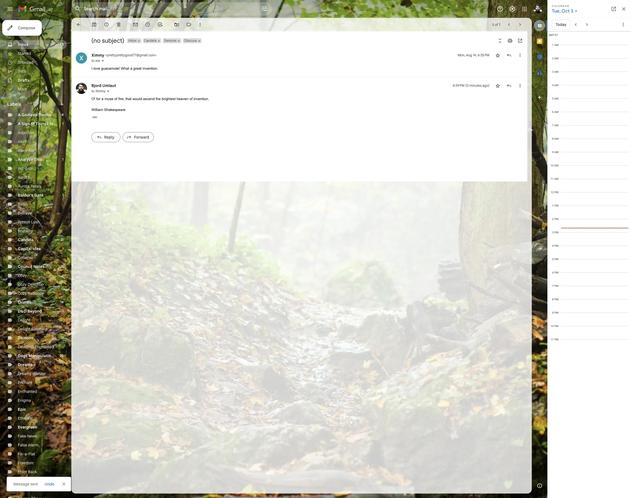 Task type: describe. For each thing, give the bounding box(es) containing it.
compose
[[18, 25, 35, 30]]

forward link
[[123, 132, 154, 142]]

sunshine
[[31, 327, 47, 332]]

not starred image for mon, aug 14, 6:35 pm
[[495, 52, 501, 58]]

candela for candela link
[[18, 237, 34, 242]]

subject)
[[102, 37, 124, 44]]

(no subject)
[[91, 37, 124, 44]]

art-gate link
[[18, 166, 33, 171]]

19
[[60, 336, 64, 340]]

show trimmed content image
[[91, 116, 98, 119]]

Not starred checkbox
[[495, 83, 501, 88]]

delete image
[[116, 22, 122, 27]]

side panel section
[[532, 18, 548, 494]]

25
[[60, 354, 64, 358]]

fake news
[[18, 434, 37, 439]]

snooze image
[[145, 22, 151, 27]]

muse
[[105, 97, 113, 101]]

ballsy link
[[18, 202, 28, 207]]

epic
[[18, 407, 26, 412]]

undo alert
[[42, 479, 57, 489]]

i
[[91, 66, 93, 71]]

1 vertical spatial enchanted
[[18, 389, 37, 394]]

of left "fire,"
[[114, 97, 117, 101]]

capital idea
[[18, 246, 41, 251]]

1 vertical spatial ximmy
[[95, 89, 106, 93]]

labels image
[[186, 22, 192, 27]]

william
[[91, 108, 103, 112]]

analyze
[[18, 157, 33, 162]]

>
[[155, 53, 157, 57]]

add to tasks image
[[157, 22, 163, 27]]

0 vertical spatial alert
[[18, 139, 26, 144]]

fake
[[18, 434, 26, 439]]

glimmer
[[18, 478, 33, 483]]

aurora for aurora link
[[18, 175, 30, 180]]

front
[[18, 469, 27, 474]]

forward
[[134, 135, 149, 140]]

list containing ximmy
[[71, 47, 523, 147]]

notes
[[33, 264, 44, 269]]

gate
[[34, 193, 43, 198]]

cozy for cozy link
[[18, 273, 27, 278]]

to me
[[91, 59, 100, 63]]

i love guacamole! what a great invention.
[[91, 66, 158, 71]]

0 vertical spatial dewdrop
[[28, 282, 44, 287]]

delight sunshine link
[[18, 327, 47, 332]]

mark as unread image
[[133, 22, 138, 27]]

betrayal
[[18, 211, 32, 216]]

baldur's gate
[[18, 193, 43, 198]]

a sign of things to come
[[18, 121, 65, 126]]

william shakespeare
[[91, 108, 126, 112]]

message sent
[[13, 482, 38, 487]]

alert containing message sent
[[7, 13, 539, 491]]

1 for a sign of things to come
[[62, 122, 64, 126]]

baldur's gate link
[[18, 193, 43, 198]]

demons for the 'demons' link
[[18, 336, 33, 341]]

<
[[105, 53, 107, 57]]

labels
[[7, 102, 21, 107]]

not starred image for 4:39 pm (0 minutes ago)
[[495, 83, 501, 88]]

radiance
[[28, 291, 44, 296]]

ago)
[[483, 83, 490, 87]]

dreams link
[[18, 362, 32, 367]]

enigma
[[18, 398, 31, 403]]

news
[[27, 434, 37, 439]]

betrayal link
[[18, 211, 32, 216]]

throne
[[38, 112, 51, 117]]

newer image
[[507, 22, 512, 27]]

of inside labels navigation
[[31, 121, 35, 126]]

1 vertical spatial a
[[102, 97, 104, 101]]

time
[[54, 353, 64, 358]]

ximmy cell
[[91, 53, 157, 58]]

show details image for me
[[101, 59, 105, 62]]

back to inbox image
[[76, 22, 81, 27]]

snoozed
[[18, 60, 33, 65]]

Search mail text field
[[84, 6, 245, 12]]

glimmer link
[[18, 478, 33, 483]]

main menu image
[[7, 6, 13, 12]]

things
[[36, 121, 48, 126]]

godless
[[22, 112, 37, 117]]

1 for capital idea
[[62, 247, 64, 251]]

dewdrop enchanted
[[18, 344, 54, 350]]

dogs manipulating time
[[18, 353, 64, 358]]

21 for council notes
[[61, 264, 64, 269]]

compose button
[[2, 20, 42, 36]]

a sign of things to come link
[[18, 121, 65, 126]]

mon, aug 14, 6:35 pm cell
[[458, 52, 490, 58]]

to inside labels navigation
[[49, 121, 53, 126]]

o!
[[91, 97, 95, 101]]

4:39 pm (0 minutes ago) cell
[[453, 83, 490, 88]]

Not starred checkbox
[[495, 52, 501, 58]]

brutality link
[[18, 228, 33, 233]]

a godless throne link
[[18, 112, 51, 117]]

council
[[18, 264, 32, 269]]

delight link
[[18, 318, 30, 323]]

freedom link
[[18, 461, 34, 466]]

o! for a muse of fire, that would ascend the brightest heaven of invention.
[[91, 97, 209, 101]]

14,
[[473, 53, 477, 57]]

more button
[[0, 85, 67, 94]]

fix-
[[18, 452, 25, 457]]

minutes
[[470, 83, 482, 87]]

petals
[[31, 184, 41, 189]]

idea
[[33, 246, 41, 251]]

1 vertical spatial invention.
[[194, 97, 209, 101]]

enchant
[[18, 380, 32, 385]]

cozy link
[[18, 273, 27, 278]]

a for a godless throne
[[18, 112, 21, 117]]

of left "7"
[[495, 22, 498, 27]]

demons link
[[18, 336, 33, 341]]

art-gate
[[18, 166, 33, 171]]

cozy dewdrop
[[18, 282, 44, 287]]

bjord
[[91, 83, 102, 88]]

manipulating
[[28, 353, 53, 358]]

candela for candela button
[[144, 38, 157, 43]]

cozy radiance
[[18, 291, 44, 296]]

flat
[[29, 452, 35, 457]]

fire,
[[118, 97, 125, 101]]

fake news link
[[18, 434, 37, 439]]

21 for candela
[[61, 238, 64, 242]]

analyze this link
[[18, 157, 42, 162]]

obscura
[[184, 38, 197, 43]]

mon, aug 14, 6:35 pm
[[458, 53, 490, 57]]

analyze this
[[18, 157, 42, 162]]



Task type: vqa. For each thing, say whether or not it's contained in the screenshot.
Search mail icon at the left top of page
yes



Task type: locate. For each thing, give the bounding box(es) containing it.
0 vertical spatial enchanted
[[35, 344, 54, 350]]

1 a from the top
[[18, 112, 21, 117]]

21
[[61, 238, 64, 242], [61, 264, 64, 269]]

drafts link
[[18, 78, 30, 83]]

reply
[[104, 135, 114, 140]]

(no
[[91, 37, 101, 44]]

0 horizontal spatial demons
[[18, 336, 33, 341]]

ximmy down bjord umlaut
[[95, 89, 106, 93]]

3 1 from the top
[[62, 193, 64, 197]]

me
[[95, 59, 100, 63]]

invention.
[[143, 66, 158, 71], [194, 97, 209, 101]]

candela inside button
[[144, 38, 157, 43]]

ximmy up the "me"
[[91, 53, 105, 58]]

1 horizontal spatial candela
[[144, 38, 157, 43]]

5 of 7
[[492, 22, 501, 27]]

delight for delight sunshine
[[18, 327, 30, 332]]

art-
[[18, 166, 25, 171]]

None search field
[[71, 2, 272, 16]]

2 delight from the top
[[18, 327, 30, 332]]

1 vertical spatial aurora
[[18, 184, 30, 189]]

6
[[62, 78, 64, 82]]

invention. right heaven
[[194, 97, 209, 101]]

to ximmy
[[91, 89, 106, 93]]

breeze lush
[[18, 220, 40, 225]]

false alarm link
[[18, 443, 38, 448]]

0 vertical spatial delight
[[18, 318, 30, 323]]

evergreen
[[18, 425, 37, 430]]

1 down 25
[[62, 363, 64, 367]]

undo
[[45, 482, 54, 487]]

candela
[[144, 38, 157, 43], [18, 237, 34, 242]]

aurora down art-gate
[[18, 175, 30, 180]]

crimes link
[[18, 300, 31, 305]]

sign
[[21, 121, 30, 126]]

council notes
[[18, 264, 44, 269]]

2 1 from the top
[[62, 157, 64, 162]]

support image
[[497, 6, 504, 12]]

breeze
[[18, 220, 30, 225]]

1 21 from the top
[[61, 238, 64, 242]]

2 not starred image from the top
[[495, 83, 501, 88]]

d&d
[[18, 309, 27, 314]]

aurora for aurora petals
[[18, 184, 30, 189]]

list
[[71, 47, 523, 147]]

not starred image
[[495, 52, 501, 58], [495, 83, 501, 88]]

1 not starred image from the top
[[495, 52, 501, 58]]

0 horizontal spatial invention.
[[143, 66, 158, 71]]

aurora down aurora link
[[18, 184, 30, 189]]

glisten
[[18, 487, 30, 492]]

0 vertical spatial candela
[[144, 38, 157, 43]]

snoozed link
[[18, 60, 33, 65]]

ximmy
[[91, 53, 105, 58], [95, 89, 106, 93]]

dewdrop down the 'demons' link
[[18, 344, 34, 350]]

demons down delight sunshine link
[[18, 336, 33, 341]]

fix-a-flat link
[[18, 452, 35, 457]]

archive image
[[91, 22, 97, 27]]

to for to me
[[91, 59, 95, 63]]

cozy for cozy radiance
[[18, 291, 27, 296]]

1 for baldur's gate
[[62, 193, 64, 197]]

1 cozy from the top
[[18, 273, 27, 278]]

of right heaven
[[190, 97, 193, 101]]

inbox inside labels navigation
[[18, 42, 28, 47]]

dewdrop
[[28, 282, 44, 287], [18, 344, 34, 350]]

guacamole!
[[101, 66, 120, 71]]

alarm
[[28, 443, 38, 448]]

inbox for inbox button
[[128, 38, 137, 43]]

dreamy
[[18, 371, 31, 376]]

inbox for inbox link
[[18, 42, 28, 47]]

1 horizontal spatial a
[[130, 66, 132, 71]]

1 vertical spatial dewdrop
[[18, 344, 34, 350]]

search mail image
[[73, 4, 83, 14]]

prettyprettygood77@gmail.com
[[107, 53, 155, 57]]

sent
[[30, 482, 38, 487]]

4:39 pm
[[453, 83, 465, 87]]

dreamy wander
[[18, 371, 46, 376]]

aug
[[466, 53, 472, 57]]

tab list
[[532, 18, 548, 478]]

cozy dewdrop link
[[18, 282, 44, 287]]

inbox up "prettyprettygood77@gmail.com"
[[128, 38, 137, 43]]

false alarm
[[18, 443, 38, 448]]

great
[[133, 66, 142, 71]]

2 aurora from the top
[[18, 184, 30, 189]]

labels heading
[[7, 102, 59, 107]]

show details image
[[101, 59, 105, 62], [107, 89, 110, 93]]

1 vertical spatial delight
[[18, 327, 30, 332]]

aurora
[[18, 175, 30, 180], [18, 184, 30, 189]]

dogs manipulating time link
[[18, 353, 64, 358]]

enchanted down enchant
[[18, 389, 37, 394]]

brightest
[[162, 97, 176, 101]]

drafts
[[18, 78, 30, 83]]

show details image right the "me"
[[101, 59, 105, 62]]

0 vertical spatial not starred image
[[495, 52, 501, 58]]

breeze lush link
[[18, 220, 40, 225]]

4 1 from the top
[[62, 247, 64, 251]]

0 vertical spatial cozy
[[18, 273, 27, 278]]

a for a sign of things to come
[[18, 121, 21, 126]]

lush
[[31, 220, 40, 225]]

love
[[94, 66, 100, 71]]

enchanted
[[35, 344, 54, 350], [18, 389, 37, 394]]

show details image down umlaut
[[107, 89, 110, 93]]

inbox inside button
[[128, 38, 137, 43]]

not starred image right 6:35 pm
[[495, 52, 501, 58]]

2 vertical spatial cozy
[[18, 291, 27, 296]]

what
[[121, 66, 129, 71]]

enchanted up 'manipulating'
[[35, 344, 54, 350]]

glisten link
[[18, 487, 30, 492]]

advanced search options image
[[259, 3, 270, 14]]

0 horizontal spatial candela
[[18, 237, 34, 242]]

that
[[126, 97, 132, 101]]

delight down d&d
[[18, 318, 30, 323]]

0 vertical spatial ximmy
[[91, 53, 105, 58]]

1 vertical spatial alert
[[28, 148, 37, 153]]

cozy down council
[[18, 273, 27, 278]]

1 right idea
[[62, 247, 64, 251]]

adjective
[[18, 130, 34, 135]]

0 horizontal spatial inbox
[[18, 42, 28, 47]]

demons inside demons button
[[164, 38, 177, 43]]

1 1 from the top
[[62, 122, 64, 126]]

5 1 from the top
[[62, 363, 64, 367]]

gmail image
[[18, 3, 48, 15]]

1 horizontal spatial inbox
[[128, 38, 137, 43]]

1 right this
[[62, 157, 64, 162]]

alert up analyze this
[[28, 148, 37, 153]]

0 vertical spatial aurora
[[18, 175, 30, 180]]

a godless throne
[[18, 112, 51, 117]]

brutality
[[18, 228, 33, 233]]

2 cozy from the top
[[18, 282, 27, 287]]

0 vertical spatial a
[[18, 112, 21, 117]]

enigma link
[[18, 398, 31, 403]]

1 vertical spatial cozy
[[18, 282, 27, 287]]

0 vertical spatial show details image
[[101, 59, 105, 62]]

1 vertical spatial show details image
[[107, 89, 110, 93]]

to left the "me"
[[91, 59, 95, 63]]

1 horizontal spatial show details image
[[107, 89, 110, 93]]

dreams
[[18, 362, 32, 367]]

0 horizontal spatial a
[[102, 97, 104, 101]]

delight sunshine
[[18, 327, 47, 332]]

0 vertical spatial a
[[130, 66, 132, 71]]

0 vertical spatial invention.
[[143, 66, 158, 71]]

2 a from the top
[[18, 121, 21, 126]]

d&d beyond link
[[18, 309, 42, 314]]

143
[[58, 42, 64, 47]]

ethereal
[[18, 416, 33, 421]]

1 for dreams
[[62, 363, 64, 367]]

1 horizontal spatial invention.
[[194, 97, 209, 101]]

1 vertical spatial not starred image
[[495, 83, 501, 88]]

0 horizontal spatial show details image
[[101, 59, 105, 62]]

1 down 4
[[62, 122, 64, 126]]

a left 'godless'
[[18, 112, 21, 117]]

inbox up starred
[[18, 42, 28, 47]]

3 cozy from the top
[[18, 291, 27, 296]]

cozy up crimes
[[18, 291, 27, 296]]

starred
[[18, 51, 31, 56]]

to for to ximmy
[[91, 89, 95, 93]]

1 vertical spatial to
[[91, 89, 95, 93]]

alert up the 'alert,'
[[18, 139, 26, 144]]

council notes link
[[18, 264, 44, 269]]

1 aurora from the top
[[18, 175, 30, 180]]

2
[[62, 425, 64, 429]]

delight
[[18, 318, 30, 323], [18, 327, 30, 332]]

demons inside labels navigation
[[18, 336, 33, 341]]

for
[[96, 97, 101, 101]]

candela up >
[[144, 38, 157, 43]]

0 vertical spatial 21
[[61, 238, 64, 242]]

of
[[495, 22, 498, 27], [114, 97, 117, 101], [190, 97, 193, 101], [31, 121, 35, 126]]

demons down move to icon
[[164, 38, 177, 43]]

epic link
[[18, 407, 26, 412]]

more image
[[197, 22, 203, 27]]

1 vertical spatial demons
[[18, 336, 33, 341]]

report spam image
[[104, 22, 109, 27]]

move to image
[[174, 22, 180, 27]]

1 for analyze this
[[62, 157, 64, 162]]

1 right gate
[[62, 193, 64, 197]]

ballsy
[[18, 202, 28, 207]]

cozy down cozy link
[[18, 282, 27, 287]]

0 vertical spatial to
[[91, 59, 95, 63]]

1 delight from the top
[[18, 318, 30, 323]]

candela down brutality
[[18, 237, 34, 242]]

gate
[[25, 166, 33, 171]]

1 vertical spatial 21
[[61, 264, 64, 269]]

ascend
[[143, 97, 155, 101]]

2 21 from the top
[[61, 264, 64, 269]]

candela inside labels navigation
[[18, 237, 34, 242]]

a left "great"
[[130, 66, 132, 71]]

to left come
[[49, 121, 53, 126]]

delight down the delight link
[[18, 327, 30, 332]]

delight for the delight link
[[18, 318, 30, 323]]

alert, alert
[[18, 148, 37, 153]]

adjective link
[[18, 130, 34, 135]]

of right sign
[[31, 121, 35, 126]]

candela link
[[18, 237, 34, 242]]

0 vertical spatial demons
[[164, 38, 177, 43]]

a left sign
[[18, 121, 21, 126]]

0 horizontal spatial alert
[[18, 139, 26, 144]]

the
[[156, 97, 161, 101]]

sent
[[18, 69, 26, 74]]

shakespeare
[[104, 108, 126, 112]]

candela button
[[143, 38, 157, 43]]

1 vertical spatial candela
[[18, 237, 34, 242]]

starred link
[[18, 51, 31, 56]]

dewdrop up radiance
[[28, 282, 44, 287]]

invention. right "great"
[[143, 66, 158, 71]]

show details image for ximmy
[[107, 89, 110, 93]]

alert
[[7, 13, 539, 491]]

inbox button
[[127, 38, 137, 43]]

baldur's
[[18, 193, 33, 198]]

demons for demons button
[[164, 38, 177, 43]]

2 vertical spatial to
[[49, 121, 53, 126]]

1 horizontal spatial demons
[[164, 38, 177, 43]]

a right for
[[102, 97, 104, 101]]

back
[[28, 469, 37, 474]]

labels navigation
[[0, 18, 71, 498]]

not starred image right the ago) on the right
[[495, 83, 501, 88]]

1 horizontal spatial alert
[[28, 148, 37, 153]]

older image
[[518, 22, 523, 27]]

1 vertical spatial a
[[18, 121, 21, 126]]

cozy for cozy dewdrop
[[18, 282, 27, 287]]

settings image
[[509, 6, 516, 12]]

to down the bjord
[[91, 89, 95, 93]]

demons
[[164, 38, 177, 43], [18, 336, 33, 341]]

a-
[[25, 452, 29, 457]]



